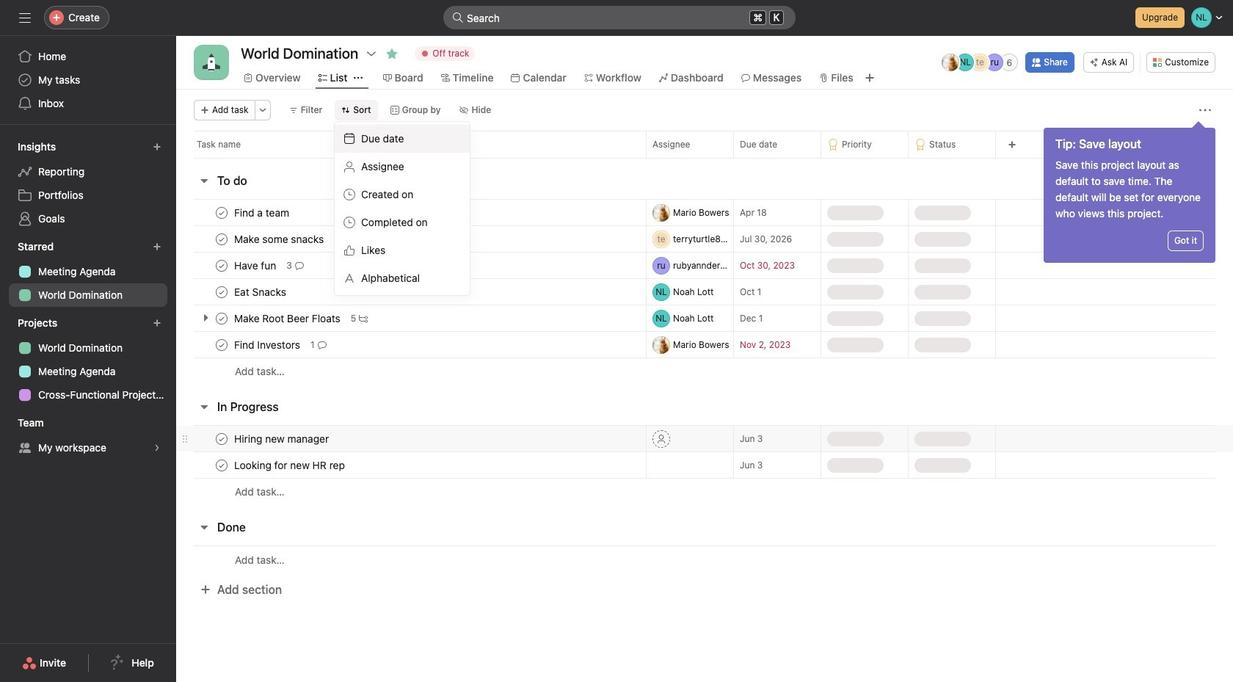 Task type: vqa. For each thing, say whether or not it's contained in the screenshot.
Task name text box within the Looking for new HR rep cell
yes



Task type: locate. For each thing, give the bounding box(es) containing it.
add tab image
[[864, 72, 876, 84]]

Mark complete checkbox
[[213, 204, 231, 221], [213, 230, 231, 248], [213, 336, 231, 354], [213, 430, 231, 448]]

5 task name text field from the top
[[231, 431, 334, 446]]

mark complete checkbox inside looking for new hr rep cell
[[213, 456, 231, 474]]

mark complete image
[[213, 257, 231, 274], [213, 310, 231, 327], [213, 336, 231, 354], [213, 430, 231, 448]]

mark complete checkbox inside eat snacks cell
[[213, 283, 231, 301]]

mark complete checkbox inside hiring new manager cell
[[213, 430, 231, 448]]

None field
[[444, 6, 796, 29]]

collapse task list for this group image
[[198, 175, 210, 187], [198, 401, 210, 413]]

row
[[176, 131, 1234, 158], [194, 157, 1216, 159], [176, 199, 1234, 226], [176, 225, 1234, 253], [176, 252, 1234, 279], [176, 278, 1234, 306], [176, 305, 1234, 332], [176, 331, 1234, 358], [176, 358, 1234, 385], [176, 425, 1234, 452], [176, 452, 1234, 479], [176, 478, 1234, 505], [176, 546, 1234, 574]]

collapse task list for this group image for header in progress tree grid
[[198, 401, 210, 413]]

3 comments image
[[295, 261, 304, 270]]

task name text field inside make some snacks cell
[[231, 232, 328, 246]]

mark complete image inside looking for new hr rep cell
[[213, 456, 231, 474]]

1 vertical spatial 1 comment image
[[318, 340, 327, 349]]

task name text field inside make root beer floats cell
[[231, 311, 345, 326]]

2 mark complete checkbox from the top
[[213, 230, 231, 248]]

task name text field inside the find a team cell
[[231, 205, 294, 220]]

mark complete checkbox for find investors cell
[[213, 336, 231, 354]]

4 mark complete checkbox from the top
[[213, 430, 231, 448]]

1 mark complete image from the top
[[213, 257, 231, 274]]

mark complete checkbox for the find a team cell on the top of page
[[213, 204, 231, 221]]

Search tasks, projects, and more text field
[[444, 6, 796, 29]]

mark complete image for hiring new manager cell
[[213, 430, 231, 448]]

starred element
[[0, 234, 176, 310]]

mark complete checkbox for looking for new hr rep cell
[[213, 456, 231, 474]]

new insights image
[[153, 142, 162, 151]]

mark complete image inside eat snacks cell
[[213, 283, 231, 301]]

find investors cell
[[176, 331, 646, 358]]

2 task name text field from the top
[[231, 337, 305, 352]]

task name text field inside hiring new manager cell
[[231, 431, 334, 446]]

0 vertical spatial task name text field
[[231, 205, 294, 220]]

1 mark complete checkbox from the top
[[213, 257, 231, 274]]

prominent image
[[452, 12, 464, 24]]

task name text field for mark complete checkbox inside hiring new manager cell
[[231, 431, 334, 446]]

remove from starred image
[[387, 48, 398, 59]]

2 vertical spatial task name text field
[[231, 458, 350, 473]]

1 vertical spatial task name text field
[[231, 337, 305, 352]]

3 mark complete image from the top
[[213, 283, 231, 301]]

Task name text field
[[231, 205, 294, 220], [231, 337, 305, 352], [231, 458, 350, 473]]

hide sidebar image
[[19, 12, 31, 24]]

2 task name text field from the top
[[231, 258, 281, 273]]

3 mark complete checkbox from the top
[[213, 310, 231, 327]]

Mark complete checkbox
[[213, 257, 231, 274], [213, 283, 231, 301], [213, 310, 231, 327], [213, 456, 231, 474]]

add field image
[[1008, 140, 1017, 149]]

mark complete image inside make some snacks cell
[[213, 230, 231, 248]]

mark complete image inside hiring new manager cell
[[213, 430, 231, 448]]

0 vertical spatial 1 comment image
[[341, 235, 350, 243]]

mark complete checkbox for hiring new manager cell
[[213, 430, 231, 448]]

rocket image
[[203, 54, 220, 71]]

3 task name text field from the top
[[231, 285, 291, 299]]

expand subtask list for the task make root beer floats image
[[200, 312, 212, 324]]

3 mark complete image from the top
[[213, 336, 231, 354]]

0 vertical spatial collapse task list for this group image
[[198, 175, 210, 187]]

2 mark complete checkbox from the top
[[213, 283, 231, 301]]

1 comment image
[[341, 235, 350, 243], [318, 340, 327, 349]]

mark complete image inside have fun cell
[[213, 257, 231, 274]]

1 collapse task list for this group image from the top
[[198, 175, 210, 187]]

task name text field inside have fun cell
[[231, 258, 281, 273]]

4 mark complete image from the top
[[213, 456, 231, 474]]

more actions image
[[1200, 104, 1212, 116], [258, 106, 267, 115]]

1 vertical spatial collapse task list for this group image
[[198, 401, 210, 413]]

mark complete checkbox inside make some snacks cell
[[213, 230, 231, 248]]

mark complete image for looking for new hr rep cell
[[213, 456, 231, 474]]

menu item
[[335, 125, 470, 153]]

task name text field inside find investors cell
[[231, 337, 305, 352]]

mark complete image for have fun cell
[[213, 257, 231, 274]]

3 task name text field from the top
[[231, 458, 350, 473]]

0 horizontal spatial 1 comment image
[[318, 340, 327, 349]]

mark complete checkbox inside the find a team cell
[[213, 204, 231, 221]]

mark complete image for the find a team cell on the top of page
[[213, 204, 231, 221]]

1 comment image inside make some snacks cell
[[341, 235, 350, 243]]

2 mark complete image from the top
[[213, 230, 231, 248]]

1 mark complete image from the top
[[213, 204, 231, 221]]

make some snacks cell
[[176, 225, 646, 253]]

2 collapse task list for this group image from the top
[[198, 401, 210, 413]]

0 horizontal spatial more actions image
[[258, 106, 267, 115]]

mark complete image
[[213, 204, 231, 221], [213, 230, 231, 248], [213, 283, 231, 301], [213, 456, 231, 474]]

tooltip
[[1044, 123, 1216, 263]]

task name text field inside eat snacks cell
[[231, 285, 291, 299]]

header to do tree grid
[[176, 199, 1234, 385]]

4 mark complete checkbox from the top
[[213, 456, 231, 474]]

1 horizontal spatial 1 comment image
[[341, 235, 350, 243]]

projects element
[[0, 310, 176, 410]]

teams element
[[0, 410, 176, 463]]

1 comment image inside find investors cell
[[318, 340, 327, 349]]

mark complete image for eat snacks cell
[[213, 283, 231, 301]]

Task name text field
[[231, 232, 328, 246], [231, 258, 281, 273], [231, 285, 291, 299], [231, 311, 345, 326], [231, 431, 334, 446]]

looking for new hr rep cell
[[176, 452, 646, 479]]

4 mark complete image from the top
[[213, 430, 231, 448]]

add items to starred image
[[153, 242, 162, 251]]

mark complete checkbox for eat snacks cell
[[213, 283, 231, 301]]

4 task name text field from the top
[[231, 311, 345, 326]]

1 task name text field from the top
[[231, 232, 328, 246]]

1 task name text field from the top
[[231, 205, 294, 220]]

mark complete checkbox inside find investors cell
[[213, 336, 231, 354]]

mark complete checkbox inside have fun cell
[[213, 257, 231, 274]]

mark complete image inside the find a team cell
[[213, 204, 231, 221]]

3 mark complete checkbox from the top
[[213, 336, 231, 354]]

1 mark complete checkbox from the top
[[213, 204, 231, 221]]

1 horizontal spatial more actions image
[[1200, 104, 1212, 116]]



Task type: describe. For each thing, give the bounding box(es) containing it.
hiring new manager cell
[[176, 425, 646, 452]]

new project or portfolio image
[[153, 319, 162, 328]]

task name text field for mark complete option in the eat snacks cell
[[231, 285, 291, 299]]

have fun cell
[[176, 252, 646, 279]]

see details, my workspace image
[[153, 444, 162, 452]]

collapse task list for this group image for header to do tree grid
[[198, 175, 210, 187]]

task name text field for mark complete checkbox inside the find investors cell
[[231, 337, 305, 352]]

find a team cell
[[176, 199, 646, 226]]

1 comment image for find investors cell's mark complete icon
[[318, 340, 327, 349]]

mark complete checkbox for have fun cell
[[213, 257, 231, 274]]

collapse task list for this group image
[[198, 521, 210, 533]]

mark complete image for make some snacks cell
[[213, 230, 231, 248]]

5 subtasks image
[[359, 314, 368, 323]]

task name text field for mark complete checkbox in the find a team cell
[[231, 205, 294, 220]]

show options image
[[366, 48, 378, 59]]

make root beer floats cell
[[176, 305, 646, 332]]

insights element
[[0, 134, 176, 234]]

tab actions image
[[354, 73, 363, 82]]

mark complete checkbox for make some snacks cell
[[213, 230, 231, 248]]

global element
[[0, 36, 176, 124]]

2 mark complete image from the top
[[213, 310, 231, 327]]

1 comment image for mark complete image in make some snacks cell
[[341, 235, 350, 243]]

task name text field for mark complete checkbox in the make some snacks cell
[[231, 232, 328, 246]]

header in progress tree grid
[[176, 425, 1234, 505]]

task name text field inside looking for new hr rep cell
[[231, 458, 350, 473]]

mark complete checkbox inside make root beer floats cell
[[213, 310, 231, 327]]

eat snacks cell
[[176, 278, 646, 306]]

task name text field for mark complete option in the have fun cell
[[231, 258, 281, 273]]

mark complete image for find investors cell
[[213, 336, 231, 354]]



